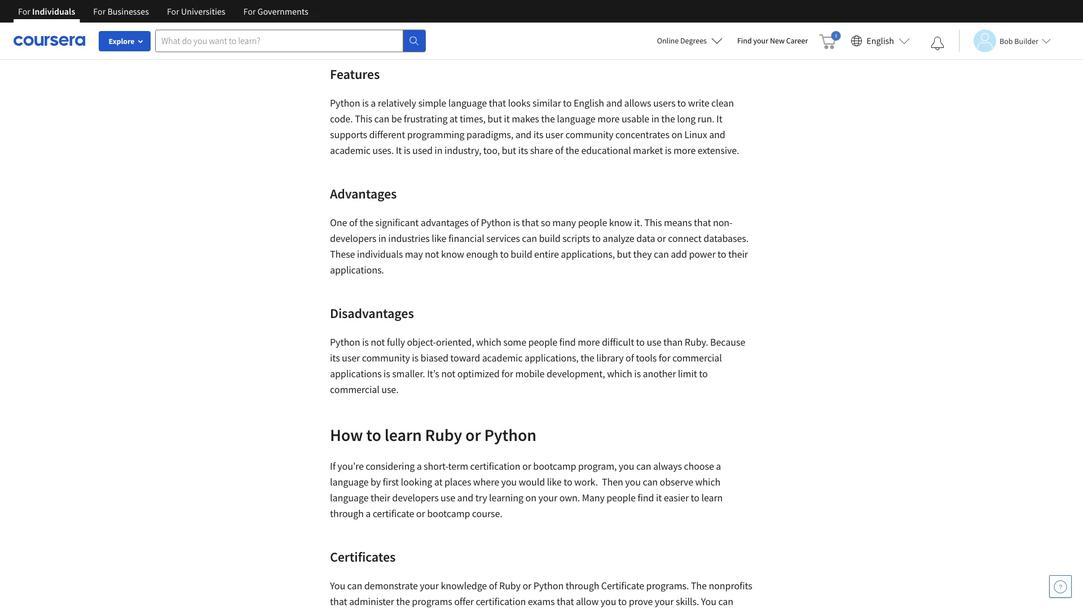Task type: describe. For each thing, give the bounding box(es) containing it.
your right find
[[753, 36, 768, 46]]

to right how
[[366, 424, 381, 445]]

individuals
[[32, 6, 75, 17]]

find your new career link
[[732, 34, 814, 48]]

1 vertical spatial but
[[502, 144, 516, 157]]

paradigms,
[[466, 128, 513, 141]]

usable
[[622, 113, 649, 125]]

1 vertical spatial commercial
[[330, 383, 379, 396]]

for individuals
[[18, 6, 75, 17]]

online
[[657, 36, 679, 46]]

1 vertical spatial in
[[435, 144, 442, 157]]

a up the looking
[[417, 460, 422, 473]]

0 vertical spatial but
[[488, 113, 502, 125]]

short-
[[424, 460, 448, 473]]

you right "then"
[[625, 476, 641, 488]]

or right "certificate"
[[416, 507, 425, 520]]

at inside python is a relatively simple language that looks similar to english and allows users to write clean code. this can be frustrating at times, but it makes the language more usable in the long run. it supports different programming paradigms, and its user community concentrates on linux and academic uses. it is used in industry, too, but its share of the educational market is more extensive.
[[449, 113, 458, 125]]

mobile
[[515, 367, 545, 380]]

demonstrate
[[364, 580, 418, 592]]

it's
[[427, 367, 439, 380]]

and inside if you're considering a short-term certification or bootcamp program, you can always choose a language by first looking at places where you would like to work.  then you can observe which language their developers use and try learning on your own. many people find it easier to learn through a certificate or bootcamp course.
[[457, 492, 473, 504]]

it inside python is a relatively simple language that looks similar to english and allows users to write clean code. this can be frustrating at times, but it makes the language more usable in the long run. it supports different programming paradigms, and its user community concentrates on linux and academic uses. it is used in industry, too, but its share of the educational market is more extensive.
[[504, 113, 510, 125]]

library
[[596, 352, 624, 364]]

to up long
[[677, 97, 686, 109]]

1 vertical spatial more
[[673, 144, 696, 157]]

data
[[636, 232, 655, 245]]

different
[[369, 128, 405, 141]]

read more: what is python used for? a beginner's guide
[[330, 25, 567, 37]]

what is python used for? a beginner's guide link
[[381, 25, 567, 37]]

the down similar
[[541, 113, 555, 125]]

power
[[689, 248, 716, 261]]

advantages
[[421, 216, 469, 229]]

0 vertical spatial which
[[476, 336, 501, 349]]

guide
[[542, 25, 567, 37]]

so
[[541, 216, 550, 229]]

for universities
[[167, 6, 225, 17]]

like inside one of the significant advantages of python is that so many people know it. this means that non- developers in industries like financial services can build scripts to analyze data or connect databases. these individuals may not know enough to build entire applications, but they can add power to their applications.
[[432, 232, 446, 245]]

developers inside if you're considering a short-term certification or bootcamp program, you can always choose a language by first looking at places where you would like to work.  then you can observe which language their developers use and try learning on your own. many people find it easier to learn through a certificate or bootcamp course.
[[392, 492, 439, 504]]

developers inside one of the significant advantages of python is that so many people know it. this means that non- developers in industries like financial services can build scripts to analyze data or connect databases. these individuals may not know enough to build entire applications, but they can add power to their applications.
[[330, 232, 376, 245]]

offer
[[454, 595, 474, 608]]

optimized
[[457, 367, 500, 380]]

a
[[489, 25, 494, 37]]

0 horizontal spatial ruby
[[425, 424, 462, 445]]

community inside 'python is not fully object-oriented, which some people find more difficult to use than ruby. because its user community is biased toward academic applications, the library of tools for commercial applications is smaller. it's not optimized for mobile development, which is another limit to commercial use.'
[[362, 352, 410, 364]]

many
[[582, 492, 605, 504]]

you're
[[337, 460, 364, 473]]

may
[[405, 248, 423, 261]]

scripts
[[562, 232, 590, 245]]

than
[[663, 336, 683, 349]]

is up use.
[[383, 367, 390, 380]]

the inside one of the significant advantages of python is that so many people know it. this means that non- developers in industries like financial services can build scripts to analyze data or connect databases. these individuals may not know enough to build entire applications, but they can add power to their applications.
[[359, 216, 373, 229]]

for businesses
[[93, 6, 149, 17]]

of inside you can demonstrate your knowledge of ruby or python through certificate programs. the nonprofits that administer the programs offer certification exams that allow you to prove your skills. you ca
[[489, 580, 497, 592]]

0 vertical spatial for
[[659, 352, 670, 364]]

financial
[[448, 232, 484, 245]]

or up term
[[465, 424, 481, 445]]

python up would
[[484, 424, 536, 445]]

analyze
[[603, 232, 634, 245]]

to right scripts
[[592, 232, 601, 245]]

english inside python is a relatively simple language that looks similar to english and allows users to write clean code. this can be frustrating at times, but it makes the language more usable in the long run. it supports different programming paradigms, and its user community concentrates on linux and academic uses. it is used in industry, too, but its share of the educational market is more extensive.
[[574, 97, 604, 109]]

degrees
[[680, 36, 707, 46]]

allows
[[624, 97, 651, 109]]

use inside 'python is not fully object-oriented, which some people find more difficult to use than ruby. because its user community is biased toward academic applications, the library of tools for commercial applications is smaller. it's not optimized for mobile development, which is another limit to commercial use.'
[[647, 336, 661, 349]]

to right easier
[[691, 492, 699, 504]]

toward
[[450, 352, 480, 364]]

2 horizontal spatial not
[[441, 367, 455, 380]]

applications, inside one of the significant advantages of python is that so many people know it. this means that non- developers in industries like financial services can build scripts to analyze data or connect databases. these individuals may not know enough to build entire applications, but they can add power to their applications.
[[561, 248, 615, 261]]

1 horizontal spatial commercial
[[672, 352, 722, 364]]

skills.
[[676, 595, 699, 608]]

a inside python is a relatively simple language that looks similar to english and allows users to write clean code. this can be frustrating at times, but it makes the language more usable in the long run. it supports different programming paradigms, and its user community concentrates on linux and academic uses. it is used in industry, too, but its share of the educational market is more extensive.
[[371, 97, 376, 109]]

and down makes
[[515, 128, 532, 141]]

programming
[[407, 128, 465, 141]]

it inside if you're considering a short-term certification or bootcamp program, you can always choose a language by first looking at places where you would like to work.  then you can observe which language their developers use and try learning on your own. many people find it easier to learn through a certificate or bootcamp course.
[[656, 492, 662, 504]]

which inside if you're considering a short-term certification or bootcamp program, you can always choose a language by first looking at places where you would like to work.  then you can observe which language their developers use and try learning on your own. many people find it easier to learn through a certificate or bootcamp course.
[[695, 476, 720, 488]]

the right "share"
[[565, 144, 579, 157]]

that left non-
[[694, 216, 711, 229]]

to inside you can demonstrate your knowledge of ruby or python through certificate programs. the nonprofits that administer the programs offer certification exams that allow you to prove your skills. you ca
[[618, 595, 627, 608]]

find your new career
[[737, 36, 808, 46]]

builder
[[1014, 36, 1038, 46]]

businesses
[[107, 6, 149, 17]]

you up "then"
[[619, 460, 634, 473]]

is right market
[[665, 144, 671, 157]]

certificates
[[330, 548, 396, 565]]

the inside you can demonstrate your knowledge of ruby or python through certificate programs. the nonprofits that administer the programs offer certification exams that allow you to prove your skills. you ca
[[396, 595, 410, 608]]

explore button
[[99, 31, 151, 51]]

ruby inside you can demonstrate your knowledge of ruby or python through certificate programs. the nonprofits that administer the programs offer certification exams that allow you to prove your skills. you ca
[[499, 580, 521, 592]]

one
[[330, 216, 347, 229]]

clean
[[711, 97, 734, 109]]

add
[[671, 248, 687, 261]]

means
[[664, 216, 692, 229]]

use inside if you're considering a short-term certification or bootcamp program, you can always choose a language by first looking at places where you would like to work.  then you can observe which language their developers use and try learning on your own. many people find it easier to learn through a certificate or bootcamp course.
[[441, 492, 455, 504]]

a right choose
[[716, 460, 721, 473]]

read
[[330, 25, 352, 37]]

show notifications image
[[931, 37, 944, 50]]

or up would
[[522, 460, 531, 473]]

ruby.
[[685, 336, 708, 349]]

is down features
[[362, 97, 369, 109]]

0 vertical spatial more
[[597, 113, 620, 125]]

individuals
[[357, 248, 403, 261]]

share
[[530, 144, 553, 157]]

explore
[[109, 36, 135, 46]]

coursera image
[[14, 32, 85, 50]]

learning
[[489, 492, 523, 504]]

can left the add
[[654, 248, 669, 261]]

easier
[[664, 492, 689, 504]]

2 horizontal spatial in
[[651, 113, 659, 125]]

your down programs.
[[655, 595, 674, 608]]

can down the always
[[643, 476, 658, 488]]

always
[[653, 460, 682, 473]]

first
[[383, 476, 399, 488]]

services
[[486, 232, 520, 245]]

community inside python is a relatively simple language that looks similar to english and allows users to write clean code. this can be frustrating at times, but it makes the language more usable in the long run. it supports different programming paradigms, and its user community concentrates on linux and academic uses. it is used in industry, too, but its share of the educational market is more extensive.
[[565, 128, 613, 141]]

0 vertical spatial know
[[609, 216, 632, 229]]

linux
[[684, 128, 707, 141]]

for?
[[469, 25, 487, 37]]

by
[[371, 476, 381, 488]]

of inside python is a relatively simple language that looks similar to english and allows users to write clean code. this can be frustrating at times, but it makes the language more usable in the long run. it supports different programming paradigms, and its user community concentrates on linux and academic uses. it is used in industry, too, but its share of the educational market is more extensive.
[[555, 144, 563, 157]]

to up "own."
[[564, 476, 572, 488]]

certification inside if you're considering a short-term certification or bootcamp program, you can always choose a language by first looking at places where you would like to work.  then you can observe which language their developers use and try learning on your own. many people find it easier to learn through a certificate or bootcamp course.
[[470, 460, 520, 473]]

this inside python is a relatively simple language that looks similar to english and allows users to write clean code. this can be frustrating at times, but it makes the language more usable in the long run. it supports different programming paradigms, and its user community concentrates on linux and academic uses. it is used in industry, too, but its share of the educational market is more extensive.
[[355, 113, 372, 125]]

new
[[770, 36, 785, 46]]

because
[[710, 336, 745, 349]]

applications.
[[330, 264, 384, 276]]

is down disadvantages
[[362, 336, 369, 349]]

similar
[[532, 97, 561, 109]]

administer
[[349, 595, 394, 608]]

run.
[[698, 113, 714, 125]]

this inside one of the significant advantages of python is that so many people know it. this means that non- developers in industries like financial services can build scripts to analyze data or connect databases. these individuals may not know enough to build entire applications, but they can add power to their applications.
[[644, 216, 662, 229]]

and left allows
[[606, 97, 622, 109]]

but inside one of the significant advantages of python is that so many people know it. this means that non- developers in industries like financial services can build scripts to analyze data or connect databases. these individuals may not know enough to build entire applications, but they can add power to their applications.
[[617, 248, 631, 261]]

bob builder button
[[959, 30, 1051, 52]]

python inside you can demonstrate your knowledge of ruby or python through certificate programs. the nonprofits that administer the programs offer certification exams that allow you to prove your skills. you ca
[[533, 580, 564, 592]]

is down tools at the right
[[634, 367, 641, 380]]

1 vertical spatial it
[[396, 144, 402, 157]]

1 vertical spatial not
[[371, 336, 385, 349]]

career
[[786, 36, 808, 46]]

simple
[[418, 97, 446, 109]]

0 vertical spatial its
[[533, 128, 543, 141]]

1 vertical spatial build
[[511, 248, 532, 261]]

in inside one of the significant advantages of python is that so many people know it. this means that non- developers in industries like financial services can build scripts to analyze data or connect databases. these individuals may not know enough to build entire applications, but they can add power to their applications.
[[378, 232, 386, 245]]

academic inside 'python is not fully object-oriented, which some people find more difficult to use than ruby. because its user community is biased toward academic applications, the library of tools for commercial applications is smaller. it's not optimized for mobile development, which is another limit to commercial use.'
[[482, 352, 523, 364]]

be
[[391, 113, 402, 125]]

for governments
[[243, 6, 308, 17]]

0 horizontal spatial bootcamp
[[427, 507, 470, 520]]

certificate
[[601, 580, 644, 592]]

and up extensive.
[[709, 128, 725, 141]]

more inside 'python is not fully object-oriented, which some people find more difficult to use than ruby. because its user community is biased toward academic applications, the library of tools for commercial applications is smaller. it's not optimized for mobile development, which is another limit to commercial use.'
[[578, 336, 600, 349]]

frustrating
[[404, 113, 448, 125]]

of up financial
[[471, 216, 479, 229]]

find inside if you're considering a short-term certification or bootcamp program, you can always choose a language by first looking at places where you would like to work.  then you can observe which language their developers use and try learning on your own. many people find it easier to learn through a certificate or bootcamp course.
[[638, 492, 654, 504]]

applications
[[330, 367, 382, 380]]

term
[[448, 460, 468, 473]]

that inside python is a relatively simple language that looks similar to english and allows users to write clean code. this can be frustrating at times, but it makes the language more usable in the long run. it supports different programming paradigms, and its user community concentrates on linux and academic uses. it is used in industry, too, but its share of the educational market is more extensive.
[[489, 97, 506, 109]]

help center image
[[1054, 580, 1067, 593]]

used
[[446, 25, 467, 37]]

of right one
[[349, 216, 357, 229]]

to down services
[[500, 248, 509, 261]]

entire
[[534, 248, 559, 261]]

nonprofits
[[709, 580, 752, 592]]

people inside one of the significant advantages of python is that so many people know it. this means that non- developers in industries like financial services can build scripts to analyze data or connect databases. these individuals may not know enough to build entire applications, but they can add power to their applications.
[[578, 216, 607, 229]]

limit
[[678, 367, 697, 380]]

to down databases.
[[718, 248, 726, 261]]

if you're considering a short-term certification or bootcamp program, you can always choose a language by first looking at places where you would like to work.  then you can observe which language their developers use and try learning on your own. many people find it easier to learn through a certificate or bootcamp course.
[[330, 460, 723, 520]]

python is a relatively simple language that looks similar to english and allows users to write clean code. this can be frustrating at times, but it makes the language more usable in the long run. it supports different programming paradigms, and its user community concentrates on linux and academic uses. it is used in industry, too, but its share of the educational market is more extensive.
[[330, 97, 739, 157]]

tools
[[636, 352, 657, 364]]

its inside 'python is not fully object-oriented, which some people find more difficult to use than ruby. because its user community is biased toward academic applications, the library of tools for commercial applications is smaller. it's not optimized for mobile development, which is another limit to commercial use.'
[[330, 352, 340, 364]]

0 horizontal spatial know
[[441, 248, 464, 261]]

the
[[691, 580, 707, 592]]

1 vertical spatial you
[[701, 595, 716, 608]]

a left "certificate"
[[366, 507, 371, 520]]



Task type: vqa. For each thing, say whether or not it's contained in the screenshot.
resources
no



Task type: locate. For each thing, give the bounding box(es) containing it.
which
[[476, 336, 501, 349], [607, 367, 632, 380], [695, 476, 720, 488]]

learn inside if you're considering a short-term certification or bootcamp program, you can always choose a language by first looking at places where you would like to work.  then you can observe which language their developers use and try learning on your own. many people find it easier to learn through a certificate or bootcamp course.
[[701, 492, 723, 504]]

oriented,
[[436, 336, 474, 349]]

smaller.
[[392, 367, 425, 380]]

can up entire
[[522, 232, 537, 245]]

0 vertical spatial user
[[545, 128, 563, 141]]

that left administer on the bottom left
[[330, 595, 347, 608]]

0 vertical spatial it
[[716, 113, 722, 125]]

1 vertical spatial developers
[[392, 492, 439, 504]]

that left looks
[[489, 97, 506, 109]]

academic down the supports
[[330, 144, 371, 157]]

find
[[737, 36, 752, 46]]

online degrees button
[[648, 28, 732, 53]]

a
[[371, 97, 376, 109], [417, 460, 422, 473], [716, 460, 721, 473], [366, 507, 371, 520]]

1 horizontal spatial at
[[449, 113, 458, 125]]

through inside you can demonstrate your knowledge of ruby or python through certificate programs. the nonprofits that administer the programs offer certification exams that allow you to prove your skills. you ca
[[566, 580, 599, 592]]

beginner's
[[496, 25, 540, 37]]

1 vertical spatial certification
[[476, 595, 526, 608]]

disadvantages
[[330, 305, 417, 322]]

this right the it.
[[644, 216, 662, 229]]

python right is
[[414, 25, 444, 37]]

the
[[541, 113, 555, 125], [661, 113, 675, 125], [565, 144, 579, 157], [359, 216, 373, 229], [581, 352, 594, 364], [396, 595, 410, 608]]

industry,
[[444, 144, 481, 157]]

is
[[362, 97, 369, 109], [404, 144, 410, 157], [665, 144, 671, 157], [513, 216, 520, 229], [362, 336, 369, 349], [412, 352, 419, 364], [383, 367, 390, 380], [634, 367, 641, 380]]

it left makes
[[504, 113, 510, 125]]

for left mobile
[[502, 367, 513, 380]]

is inside one of the significant advantages of python is that so many people know it. this means that non- developers in industries like financial services can build scripts to analyze data or connect databases. these individuals may not know enough to build entire applications, but they can add power to their applications.
[[513, 216, 520, 229]]

observe
[[660, 476, 693, 488]]

for
[[18, 6, 30, 17], [93, 6, 106, 17], [167, 6, 179, 17], [243, 6, 256, 17]]

1 horizontal spatial bootcamp
[[533, 460, 576, 473]]

english inside button
[[867, 35, 894, 47]]

to right similar
[[563, 97, 572, 109]]

2 vertical spatial more
[[578, 336, 600, 349]]

choose
[[684, 460, 714, 473]]

for for governments
[[243, 6, 256, 17]]

applications, inside 'python is not fully object-oriented, which some people find more difficult to use than ruby. because its user community is biased toward academic applications, the library of tools for commercial applications is smaller. it's not optimized for mobile development, which is another limit to commercial use.'
[[525, 352, 579, 364]]

find
[[559, 336, 576, 349], [638, 492, 654, 504]]

0 horizontal spatial find
[[559, 336, 576, 349]]

your
[[753, 36, 768, 46], [538, 492, 557, 504], [420, 580, 439, 592], [655, 595, 674, 608]]

0 vertical spatial you
[[330, 580, 345, 592]]

is
[[405, 25, 412, 37]]

0 vertical spatial community
[[565, 128, 613, 141]]

1 vertical spatial people
[[528, 336, 557, 349]]

2 vertical spatial people
[[607, 492, 636, 504]]

0 vertical spatial certification
[[470, 460, 520, 473]]

uses.
[[372, 144, 394, 157]]

1 vertical spatial its
[[518, 144, 528, 157]]

the inside 'python is not fully object-oriented, which some people find more difficult to use than ruby. because its user community is biased toward academic applications, the library of tools for commercial applications is smaller. it's not optimized for mobile development, which is another limit to commercial use.'
[[581, 352, 594, 364]]

0 horizontal spatial its
[[330, 352, 340, 364]]

at
[[449, 113, 458, 125], [434, 476, 442, 488]]

educational
[[581, 144, 631, 157]]

your inside if you're considering a short-term certification or bootcamp program, you can always choose a language by first looking at places where you would like to work.  then you can observe which language their developers use and try learning on your own. many people find it easier to learn through a certificate or bootcamp course.
[[538, 492, 557, 504]]

people down "then"
[[607, 492, 636, 504]]

allow
[[576, 595, 599, 608]]

its up "share"
[[533, 128, 543, 141]]

not right may
[[425, 248, 439, 261]]

too,
[[483, 144, 500, 157]]

their down databases.
[[728, 248, 748, 261]]

0 horizontal spatial community
[[362, 352, 410, 364]]

concentrates
[[615, 128, 669, 141]]

how to learn ruby or python
[[330, 424, 540, 445]]

2 horizontal spatial which
[[695, 476, 720, 488]]

0 vertical spatial not
[[425, 248, 439, 261]]

2 for from the left
[[93, 6, 106, 17]]

on inside python is a relatively simple language that looks similar to english and allows users to write clean code. this can be frustrating at times, but it makes the language more usable in the long run. it supports different programming paradigms, and its user community concentrates on linux and academic uses. it is used in industry, too, but its share of the educational market is more extensive.
[[671, 128, 682, 141]]

python inside python is a relatively simple language that looks similar to english and allows users to write clean code. this can be frustrating at times, but it makes the language more usable in the long run. it supports different programming paradigms, and its user community concentrates on linux and academic uses. it is used in industry, too, but its share of the educational market is more extensive.
[[330, 97, 360, 109]]

None search field
[[155, 30, 426, 52]]

build up entire
[[539, 232, 560, 245]]

through
[[330, 507, 364, 520], [566, 580, 599, 592]]

and left the try at the left bottom of the page
[[457, 492, 473, 504]]

0 horizontal spatial which
[[476, 336, 501, 349]]

user inside python is a relatively simple language that looks similar to english and allows users to write clean code. this can be frustrating at times, but it makes the language more usable in the long run. it supports different programming paradigms, and its user community concentrates on linux and academic uses. it is used in industry, too, but its share of the educational market is more extensive.
[[545, 128, 563, 141]]

1 horizontal spatial in
[[435, 144, 442, 157]]

1 vertical spatial which
[[607, 367, 632, 380]]

is down object-
[[412, 352, 419, 364]]

knowledge
[[441, 580, 487, 592]]

0 vertical spatial at
[[449, 113, 458, 125]]

1 vertical spatial it
[[656, 492, 662, 504]]

bootcamp down places
[[427, 507, 470, 520]]

these
[[330, 248, 355, 261]]

know down financial
[[441, 248, 464, 261]]

in
[[651, 113, 659, 125], [435, 144, 442, 157], [378, 232, 386, 245]]

its
[[533, 128, 543, 141], [518, 144, 528, 157], [330, 352, 340, 364]]

would
[[519, 476, 545, 488]]

1 horizontal spatial english
[[867, 35, 894, 47]]

certification right offer
[[476, 595, 526, 608]]

1 horizontal spatial on
[[671, 128, 682, 141]]

certification inside you can demonstrate your knowledge of ruby or python through certificate programs. the nonprofits that administer the programs offer certification exams that allow you to prove your skills. you ca
[[476, 595, 526, 608]]

the down users
[[661, 113, 675, 125]]

0 vertical spatial it
[[504, 113, 510, 125]]

0 vertical spatial english
[[867, 35, 894, 47]]

try
[[475, 492, 487, 504]]

1 horizontal spatial not
[[425, 248, 439, 261]]

commercial down applications
[[330, 383, 379, 396]]

market
[[633, 144, 663, 157]]

1 horizontal spatial through
[[566, 580, 599, 592]]

0 vertical spatial find
[[559, 336, 576, 349]]

0 vertical spatial like
[[432, 232, 446, 245]]

looking
[[401, 476, 432, 488]]

for left "businesses"
[[93, 6, 106, 17]]

connect
[[668, 232, 702, 245]]

1 vertical spatial applications,
[[525, 352, 579, 364]]

learn down choose
[[701, 492, 723, 504]]

their inside if you're considering a short-term certification or bootcamp program, you can always choose a language by first looking at places where you would like to work.  then you can observe which language their developers use and try learning on your own. many people find it easier to learn through a certificate or bootcamp course.
[[371, 492, 390, 504]]

0 horizontal spatial like
[[432, 232, 446, 245]]

you down "certificates"
[[330, 580, 345, 592]]

find inside 'python is not fully object-oriented, which some people find more difficult to use than ruby. because its user community is biased toward academic applications, the library of tools for commercial applications is smaller. it's not optimized for mobile development, which is another limit to commercial use.'
[[559, 336, 576, 349]]

that left allow
[[557, 595, 574, 608]]

english button
[[846, 23, 914, 59]]

can inside you can demonstrate your knowledge of ruby or python through certificate programs. the nonprofits that administer the programs offer certification exams that allow you to prove your skills. you ca
[[347, 580, 362, 592]]

1 horizontal spatial community
[[565, 128, 613, 141]]

its left "share"
[[518, 144, 528, 157]]

1 horizontal spatial learn
[[701, 492, 723, 504]]

difficult
[[602, 336, 634, 349]]

1 vertical spatial this
[[644, 216, 662, 229]]

used
[[412, 144, 433, 157]]

another
[[643, 367, 676, 380]]

your left "own."
[[538, 492, 557, 504]]

1 horizontal spatial academic
[[482, 352, 523, 364]]

at left times,
[[449, 113, 458, 125]]

python is not fully object-oriented, which some people find more difficult to use than ruby. because its user community is biased toward academic applications, the library of tools for commercial applications is smaller. it's not optimized for mobile development, which is another limit to commercial use.
[[330, 336, 745, 396]]

like down advantages
[[432, 232, 446, 245]]

to right 'limit'
[[699, 367, 708, 380]]

1 horizontal spatial you
[[701, 595, 716, 608]]

2 vertical spatial but
[[617, 248, 631, 261]]

python up 'code.'
[[330, 97, 360, 109]]

of right "share"
[[555, 144, 563, 157]]

0 vertical spatial ruby
[[425, 424, 462, 445]]

bob builder
[[1000, 36, 1038, 46]]

people up scripts
[[578, 216, 607, 229]]

not right it's
[[441, 367, 455, 380]]

not left fully
[[371, 336, 385, 349]]

1 vertical spatial user
[[342, 352, 360, 364]]

code.
[[330, 113, 353, 125]]

shopping cart: 1 item image
[[819, 31, 841, 49]]

1 vertical spatial use
[[441, 492, 455, 504]]

for for individuals
[[18, 6, 30, 17]]

0 vertical spatial build
[[539, 232, 560, 245]]

0 vertical spatial developers
[[330, 232, 376, 245]]

on inside if you're considering a short-term certification or bootcamp program, you can always choose a language by first looking at places where you would like to work.  then you can observe which language their developers use and try learning on your own. many people find it easier to learn through a certificate or bootcamp course.
[[525, 492, 536, 504]]

0 vertical spatial use
[[647, 336, 661, 349]]

it right the run. at the right
[[716, 113, 722, 125]]

on
[[671, 128, 682, 141], [525, 492, 536, 504]]

you inside you can demonstrate your knowledge of ruby or python through certificate programs. the nonprofits that administer the programs offer certification exams that allow you to prove your skills. you ca
[[601, 595, 616, 608]]

to down certificate
[[618, 595, 627, 608]]

0 horizontal spatial through
[[330, 507, 364, 520]]

1 vertical spatial through
[[566, 580, 599, 592]]

0 horizontal spatial use
[[441, 492, 455, 504]]

like
[[432, 232, 446, 245], [547, 476, 562, 488]]

0 vertical spatial in
[[651, 113, 659, 125]]

places
[[444, 476, 471, 488]]

english
[[867, 35, 894, 47], [574, 97, 604, 109]]

or inside one of the significant advantages of python is that so many people know it. this means that non- developers in industries like financial services can build scripts to analyze data or connect databases. these individuals may not know enough to build entire applications, but they can add power to their applications.
[[657, 232, 666, 245]]

english right shopping cart: 1 item image in the right of the page
[[867, 35, 894, 47]]

its up applications
[[330, 352, 340, 364]]

1 for from the left
[[18, 6, 30, 17]]

developers down the looking
[[392, 492, 439, 504]]

0 horizontal spatial english
[[574, 97, 604, 109]]

which down choose
[[695, 476, 720, 488]]

0 horizontal spatial it
[[396, 144, 402, 157]]

advantages
[[330, 185, 397, 202]]

for left individuals
[[18, 6, 30, 17]]

1 vertical spatial at
[[434, 476, 442, 488]]

2 vertical spatial its
[[330, 352, 340, 364]]

more
[[597, 113, 620, 125], [673, 144, 696, 157], [578, 336, 600, 349]]

people inside 'python is not fully object-oriented, which some people find more difficult to use than ruby. because its user community is biased toward academic applications, the library of tools for commercial applications is smaller. it's not optimized for mobile development, which is another limit to commercial use.'
[[528, 336, 557, 349]]

1 horizontal spatial know
[[609, 216, 632, 229]]

0 horizontal spatial developers
[[330, 232, 376, 245]]

like inside if you're considering a short-term certification or bootcamp program, you can always choose a language by first looking at places where you would like to work.  then you can observe which language their developers use and try learning on your own. many people find it easier to learn through a certificate or bootcamp course.
[[547, 476, 562, 488]]

banner navigation
[[9, 0, 317, 23]]

python up exams
[[533, 580, 564, 592]]

community down fully
[[362, 352, 410, 364]]

more down linux
[[673, 144, 696, 157]]

1 horizontal spatial for
[[659, 352, 670, 364]]

enough
[[466, 248, 498, 261]]

can left the always
[[636, 460, 651, 473]]

0 vertical spatial applications,
[[561, 248, 615, 261]]

1 vertical spatial like
[[547, 476, 562, 488]]

0 horizontal spatial you
[[330, 580, 345, 592]]

1 vertical spatial english
[[574, 97, 604, 109]]

for left governments
[[243, 6, 256, 17]]

use
[[647, 336, 661, 349], [441, 492, 455, 504]]

0 horizontal spatial learn
[[385, 424, 422, 445]]

0 horizontal spatial this
[[355, 113, 372, 125]]

in down users
[[651, 113, 659, 125]]

3 for from the left
[[167, 6, 179, 17]]

fully
[[387, 336, 405, 349]]

for for businesses
[[93, 6, 106, 17]]

1 horizontal spatial like
[[547, 476, 562, 488]]

for up the another
[[659, 352, 670, 364]]

0 horizontal spatial their
[[371, 492, 390, 504]]

python inside one of the significant advantages of python is that so many people know it. this means that non- developers in industries like financial services can build scripts to analyze data or connect databases. these individuals may not know enough to build entire applications, but they can add power to their applications.
[[481, 216, 511, 229]]

how
[[330, 424, 363, 445]]

times,
[[460, 113, 486, 125]]

on down would
[[525, 492, 536, 504]]

features
[[330, 65, 380, 82]]

0 horizontal spatial for
[[502, 367, 513, 380]]

learn up considering
[[385, 424, 422, 445]]

development,
[[547, 367, 605, 380]]

python up services
[[481, 216, 511, 229]]

their down by
[[371, 492, 390, 504]]

0 horizontal spatial in
[[378, 232, 386, 245]]

2 vertical spatial which
[[695, 476, 720, 488]]

your up "programs"
[[420, 580, 439, 592]]

that left so at the top
[[522, 216, 539, 229]]

0 vertical spatial bootcamp
[[533, 460, 576, 473]]

ruby up short-
[[425, 424, 462, 445]]

for for universities
[[167, 6, 179, 17]]

commercial down ruby.
[[672, 352, 722, 364]]

extensive.
[[698, 144, 739, 157]]

can left be
[[374, 113, 389, 125]]

1 vertical spatial ruby
[[499, 580, 521, 592]]

programs.
[[646, 580, 689, 592]]

certification up where
[[470, 460, 520, 473]]

in down 'programming'
[[435, 144, 442, 157]]

not inside one of the significant advantages of python is that so many people know it. this means that non- developers in industries like financial services can build scripts to analyze data or connect databases. these individuals may not know enough to build entire applications, but they can add power to their applications.
[[425, 248, 439, 261]]

1 horizontal spatial use
[[647, 336, 661, 349]]

but right too,
[[502, 144, 516, 157]]

1 horizontal spatial build
[[539, 232, 560, 245]]

1 horizontal spatial ruby
[[499, 580, 521, 592]]

people inside if you're considering a short-term certification or bootcamp program, you can always choose a language by first looking at places where you would like to work.  then you can observe which language their developers use and try learning on your own. many people find it easier to learn through a certificate or bootcamp course.
[[607, 492, 636, 504]]

bootcamp up would
[[533, 460, 576, 473]]

you up learning
[[501, 476, 517, 488]]

many
[[552, 216, 576, 229]]

0 horizontal spatial at
[[434, 476, 442, 488]]

1 vertical spatial find
[[638, 492, 654, 504]]

but down analyze
[[617, 248, 631, 261]]

2 vertical spatial not
[[441, 367, 455, 380]]

non-
[[713, 216, 733, 229]]

supports
[[330, 128, 367, 141]]

in up individuals
[[378, 232, 386, 245]]

not
[[425, 248, 439, 261], [371, 336, 385, 349], [441, 367, 455, 380]]

this up the supports
[[355, 113, 372, 125]]

1 vertical spatial on
[[525, 492, 536, 504]]

can inside python is a relatively simple language that looks similar to english and allows users to write clean code. this can be frustrating at times, but it makes the language more usable in the long run. it supports different programming paradigms, and its user community concentrates on linux and academic uses. it is used in industry, too, but its share of the educational market is more extensive.
[[374, 113, 389, 125]]

1 horizontal spatial this
[[644, 216, 662, 229]]

academic inside python is a relatively simple language that looks similar to english and allows users to write clean code. this can be frustrating at times, but it makes the language more usable in the long run. it supports different programming paradigms, and its user community concentrates on linux and academic uses. it is used in industry, too, but its share of the educational market is more extensive.
[[330, 144, 371, 157]]

bob
[[1000, 36, 1013, 46]]

1 horizontal spatial it
[[716, 113, 722, 125]]

if
[[330, 460, 336, 473]]

1 horizontal spatial find
[[638, 492, 654, 504]]

0 vertical spatial people
[[578, 216, 607, 229]]

of inside 'python is not fully object-oriented, which some people find more difficult to use than ruby. because its user community is biased toward academic applications, the library of tools for commercial applications is smaller. it's not optimized for mobile development, which is another limit to commercial use.'
[[626, 352, 634, 364]]

people right some
[[528, 336, 557, 349]]

0 vertical spatial through
[[330, 507, 364, 520]]

What do you want to learn? text field
[[155, 30, 403, 52]]

you right allow
[[601, 595, 616, 608]]

through up allow
[[566, 580, 599, 592]]

at down short-
[[434, 476, 442, 488]]

learn
[[385, 424, 422, 445], [701, 492, 723, 504]]

programs
[[412, 595, 452, 608]]

1 horizontal spatial it
[[656, 492, 662, 504]]

0 horizontal spatial academic
[[330, 144, 371, 157]]

you
[[330, 580, 345, 592], [701, 595, 716, 608]]

is left used
[[404, 144, 410, 157]]

is up services
[[513, 216, 520, 229]]

exams
[[528, 595, 555, 608]]

python
[[414, 25, 444, 37], [330, 97, 360, 109], [481, 216, 511, 229], [330, 336, 360, 349], [484, 424, 536, 445], [533, 580, 564, 592]]

use down places
[[441, 492, 455, 504]]

1 vertical spatial for
[[502, 367, 513, 380]]

some
[[503, 336, 526, 349]]

industries
[[388, 232, 430, 245]]

python up applications
[[330, 336, 360, 349]]

user inside 'python is not fully object-oriented, which some people find more difficult to use than ruby. because its user community is biased toward academic applications, the library of tools for commercial applications is smaller. it's not optimized for mobile development, which is another limit to commercial use.'
[[342, 352, 360, 364]]

and
[[606, 97, 622, 109], [515, 128, 532, 141], [709, 128, 725, 141], [457, 492, 473, 504]]

0 vertical spatial commercial
[[672, 352, 722, 364]]

more left 'usable'
[[597, 113, 620, 125]]

or right data at right
[[657, 232, 666, 245]]

4 for from the left
[[243, 6, 256, 17]]

certificate
[[373, 507, 414, 520]]

long
[[677, 113, 696, 125]]

through inside if you're considering a short-term certification or bootcamp program, you can always choose a language by first looking at places where you would like to work.  then you can observe which language their developers use and try learning on your own. many people find it easier to learn through a certificate or bootcamp course.
[[330, 507, 364, 520]]

they
[[633, 248, 652, 261]]

community up 'educational'
[[565, 128, 613, 141]]

to up tools at the right
[[636, 336, 645, 349]]

1 vertical spatial bootcamp
[[427, 507, 470, 520]]

1 horizontal spatial user
[[545, 128, 563, 141]]

it right uses.
[[396, 144, 402, 157]]

build
[[539, 232, 560, 245], [511, 248, 532, 261]]

python inside 'python is not fully object-oriented, which some people find more difficult to use than ruby. because its user community is biased toward academic applications, the library of tools for commercial applications is smaller. it's not optimized for mobile development, which is another limit to commercial use.'
[[330, 336, 360, 349]]

bootcamp
[[533, 460, 576, 473], [427, 507, 470, 520]]

their inside one of the significant advantages of python is that so many people know it. this means that non- developers in industries like financial services can build scripts to analyze data or connect databases. these individuals may not know enough to build entire applications, but they can add power to their applications.
[[728, 248, 748, 261]]

at inside if you're considering a short-term certification or bootcamp program, you can always choose a language by first looking at places where you would like to work.  then you can observe which language their developers use and try learning on your own. many people find it easier to learn through a certificate or bootcamp course.
[[434, 476, 442, 488]]

user up applications
[[342, 352, 360, 364]]

for
[[659, 352, 670, 364], [502, 367, 513, 380]]

or inside you can demonstrate your knowledge of ruby or python through certificate programs. the nonprofits that administer the programs offer certification exams that allow you to prove your skills. you ca
[[523, 580, 531, 592]]

write
[[688, 97, 709, 109]]

1 horizontal spatial developers
[[392, 492, 439, 504]]



